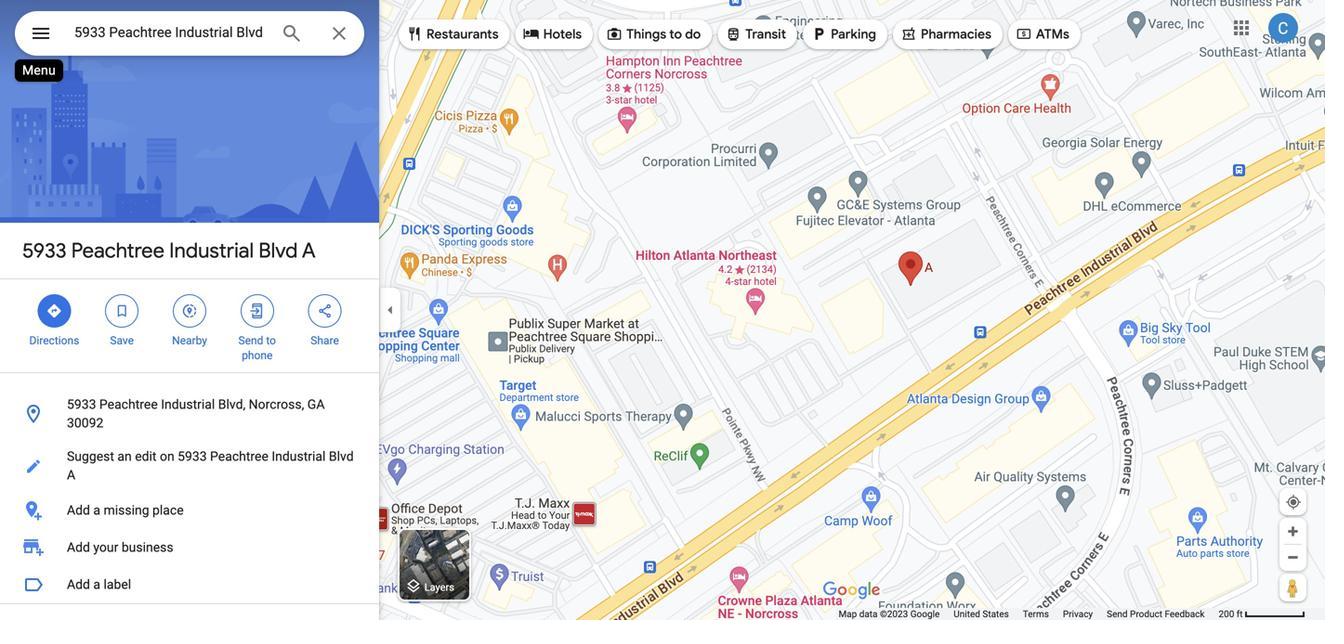 Task type: locate. For each thing, give the bounding box(es) containing it.
0 horizontal spatial blvd
[[259, 238, 298, 264]]

0 horizontal spatial send
[[238, 335, 263, 348]]

2 horizontal spatial 5933
[[178, 449, 207, 465]]

a
[[93, 503, 100, 519], [93, 578, 100, 593]]

show your location image
[[1285, 494, 1302, 511]]

3 add from the top
[[67, 578, 90, 593]]

1 vertical spatial a
[[93, 578, 100, 593]]

blvd inside suggest an edit on 5933 peachtree industrial blvd a
[[329, 449, 354, 465]]

peachtree up 30092
[[99, 397, 158, 413]]

add a label button
[[0, 567, 379, 604]]

industrial up 
[[169, 238, 254, 264]]

0 horizontal spatial 5933
[[22, 238, 67, 264]]

add
[[67, 503, 90, 519], [67, 540, 90, 556], [67, 578, 90, 593]]

a up share on the bottom of the page
[[302, 238, 316, 264]]

©2023
[[880, 609, 908, 620]]

0 vertical spatial industrial
[[169, 238, 254, 264]]

 things to do
[[606, 24, 701, 44]]

0 horizontal spatial a
[[67, 468, 75, 483]]

missing
[[104, 503, 149, 519]]

0 vertical spatial 5933
[[22, 238, 67, 264]]

transit
[[746, 26, 786, 43]]

0 vertical spatial a
[[302, 238, 316, 264]]

5933 for 5933 peachtree industrial blvd a
[[22, 238, 67, 264]]

send inside button
[[1107, 609, 1128, 620]]

1 horizontal spatial to
[[669, 26, 682, 43]]

an
[[117, 449, 132, 465]]

1 vertical spatial industrial
[[161, 397, 215, 413]]

to left do
[[669, 26, 682, 43]]

things
[[627, 26, 666, 43]]

1 horizontal spatial send
[[1107, 609, 1128, 620]]

footer
[[839, 609, 1219, 621]]

a inside suggest an edit on 5933 peachtree industrial blvd a
[[67, 468, 75, 483]]

2 a from the top
[[93, 578, 100, 593]]

1 a from the top
[[93, 503, 100, 519]]

your
[[93, 540, 118, 556]]

industrial inside the "5933 peachtree industrial blvd, norcross, ga 30092"
[[161, 397, 215, 413]]

5933 up the 
[[22, 238, 67, 264]]

0 vertical spatial add
[[67, 503, 90, 519]]

peachtree inside the "5933 peachtree industrial blvd, norcross, ga 30092"
[[99, 397, 158, 413]]


[[606, 24, 623, 44]]

200 ft
[[1219, 609, 1243, 620]]

5933 peachtree industrial blvd, norcross, ga 30092
[[67, 397, 325, 431]]

5933 right on in the bottom of the page
[[178, 449, 207, 465]]

1 horizontal spatial a
[[302, 238, 316, 264]]

suggest
[[67, 449, 114, 465]]

1 vertical spatial add
[[67, 540, 90, 556]]

add inside button
[[67, 503, 90, 519]]

ga
[[307, 397, 325, 413]]

5933 peachtree industrial blvd a main content
[[0, 0, 379, 621]]

a for label
[[93, 578, 100, 593]]

map
[[839, 609, 857, 620]]

industrial down "ga" at the bottom left of page
[[272, 449, 326, 465]]

add left 'label'
[[67, 578, 90, 593]]

google maps element
[[0, 0, 1325, 621]]

peachtree for 5933 peachtree industrial blvd a
[[71, 238, 165, 264]]

add left your
[[67, 540, 90, 556]]

suggest an edit on 5933 peachtree industrial blvd a button
[[0, 441, 379, 493]]

united states
[[954, 609, 1009, 620]]

google
[[911, 609, 940, 620]]

2 vertical spatial peachtree
[[210, 449, 268, 465]]

industrial for blvd,
[[161, 397, 215, 413]]


[[114, 301, 130, 322]]

0 vertical spatial a
[[93, 503, 100, 519]]

1 vertical spatial blvd
[[329, 449, 354, 465]]

send product feedback
[[1107, 609, 1205, 620]]

0 vertical spatial send
[[238, 335, 263, 348]]

add inside button
[[67, 578, 90, 593]]

add for add a missing place
[[67, 503, 90, 519]]

1 vertical spatial send
[[1107, 609, 1128, 620]]

a left missing
[[93, 503, 100, 519]]


[[725, 24, 742, 44]]

add left missing
[[67, 503, 90, 519]]

industrial left blvd,
[[161, 397, 215, 413]]

2 add from the top
[[67, 540, 90, 556]]

send product feedback button
[[1107, 609, 1205, 621]]

parking
[[831, 26, 876, 43]]

a inside add a missing place button
[[93, 503, 100, 519]]

2 vertical spatial industrial
[[272, 449, 326, 465]]

send inside send to phone
[[238, 335, 263, 348]]

5933 up 30092
[[67, 397, 96, 413]]

none field inside 5933 peachtree industrial blvd a, norcross, ga 30092 field
[[74, 21, 266, 44]]

a inside add a label button
[[93, 578, 100, 593]]

to inside send to phone
[[266, 335, 276, 348]]

a down suggest
[[67, 468, 75, 483]]

5933
[[22, 238, 67, 264], [67, 397, 96, 413], [178, 449, 207, 465]]

peachtree down blvd,
[[210, 449, 268, 465]]

collapse side panel image
[[380, 300, 401, 321]]

1 horizontal spatial blvd
[[329, 449, 354, 465]]

1 horizontal spatial 5933
[[67, 397, 96, 413]]

united
[[954, 609, 980, 620]]

1 vertical spatial peachtree
[[99, 397, 158, 413]]

send for send product feedback
[[1107, 609, 1128, 620]]

1 vertical spatial to
[[266, 335, 276, 348]]


[[249, 301, 266, 322]]

add for add a label
[[67, 578, 90, 593]]

do
[[685, 26, 701, 43]]

place
[[152, 503, 184, 519]]

google account: cat marinescu  
(ecaterina.marinescu@adept.ai) image
[[1269, 13, 1298, 43]]

ft
[[1237, 609, 1243, 620]]

to inside  things to do
[[669, 26, 682, 43]]

a left 'label'
[[93, 578, 100, 593]]

product
[[1130, 609, 1163, 620]]

0 vertical spatial blvd
[[259, 238, 298, 264]]

map data ©2023 google
[[839, 609, 940, 620]]

None field
[[74, 21, 266, 44]]

industrial
[[169, 238, 254, 264], [161, 397, 215, 413], [272, 449, 326, 465]]

show street view coverage image
[[1280, 574, 1307, 602]]

atms
[[1036, 26, 1070, 43]]

send left product at the bottom of the page
[[1107, 609, 1128, 620]]

2 vertical spatial add
[[67, 578, 90, 593]]

peachtree
[[71, 238, 165, 264], [99, 397, 158, 413], [210, 449, 268, 465]]

save
[[110, 335, 134, 348]]

200
[[1219, 609, 1235, 620]]


[[30, 20, 52, 47]]

5933 inside the "5933 peachtree industrial blvd, norcross, ga 30092"
[[67, 397, 96, 413]]

send
[[238, 335, 263, 348], [1107, 609, 1128, 620]]

peachtree up 
[[71, 238, 165, 264]]

footer containing map data ©2023 google
[[839, 609, 1219, 621]]

to up phone
[[266, 335, 276, 348]]

0 horizontal spatial to
[[266, 335, 276, 348]]

1 add from the top
[[67, 503, 90, 519]]

restaurants
[[427, 26, 499, 43]]

blvd
[[259, 238, 298, 264], [329, 449, 354, 465]]

to
[[669, 26, 682, 43], [266, 335, 276, 348]]

1 vertical spatial 5933
[[67, 397, 96, 413]]

0 vertical spatial to
[[669, 26, 682, 43]]

2 vertical spatial 5933
[[178, 449, 207, 465]]

0 vertical spatial peachtree
[[71, 238, 165, 264]]


[[406, 24, 423, 44]]

industrial inside suggest an edit on 5933 peachtree industrial blvd a
[[272, 449, 326, 465]]

1 vertical spatial a
[[67, 468, 75, 483]]

send up phone
[[238, 335, 263, 348]]

nearby
[[172, 335, 207, 348]]


[[810, 24, 827, 44]]

a
[[302, 238, 316, 264], [67, 468, 75, 483]]



Task type: vqa. For each thing, say whether or not it's contained in the screenshot.


Task type: describe. For each thing, give the bounding box(es) containing it.
privacy
[[1063, 609, 1093, 620]]

5933 for 5933 peachtree industrial blvd, norcross, ga 30092
[[67, 397, 96, 413]]

200 ft button
[[1219, 609, 1306, 620]]

peachtree for 5933 peachtree industrial blvd, norcross, ga 30092
[[99, 397, 158, 413]]

 pharmacies
[[901, 24, 992, 44]]

peachtree inside suggest an edit on 5933 peachtree industrial blvd a
[[210, 449, 268, 465]]


[[317, 301, 333, 322]]

states
[[983, 609, 1009, 620]]

5933 Peachtree Industrial Blvd A, Norcross, GA 30092 field
[[15, 11, 364, 56]]

business
[[122, 540, 173, 556]]

send for send to phone
[[238, 335, 263, 348]]

label
[[104, 578, 131, 593]]

add for add your business
[[67, 540, 90, 556]]

privacy button
[[1063, 609, 1093, 621]]

 restaurants
[[406, 24, 499, 44]]

footer inside google maps element
[[839, 609, 1219, 621]]

add a missing place button
[[0, 493, 379, 530]]


[[1016, 24, 1032, 44]]

pharmacies
[[921, 26, 992, 43]]

terms button
[[1023, 609, 1049, 621]]

a for missing
[[93, 503, 100, 519]]

 atms
[[1016, 24, 1070, 44]]

 transit
[[725, 24, 786, 44]]

zoom in image
[[1286, 525, 1300, 539]]

hotels
[[543, 26, 582, 43]]

5933 inside suggest an edit on 5933 peachtree industrial blvd a
[[178, 449, 207, 465]]

30092
[[67, 416, 103, 431]]

add a missing place
[[67, 503, 184, 519]]

actions for 5933 peachtree industrial blvd a region
[[0, 280, 379, 373]]


[[523, 24, 540, 44]]

5933 peachtree industrial blvd a
[[22, 238, 316, 264]]

add your business
[[67, 540, 173, 556]]

terms
[[1023, 609, 1049, 620]]

on
[[160, 449, 174, 465]]

 search field
[[15, 11, 364, 59]]

 hotels
[[523, 24, 582, 44]]

add your business link
[[0, 530, 379, 567]]

edit
[[135, 449, 157, 465]]

 parking
[[810, 24, 876, 44]]

directions
[[29, 335, 79, 348]]

suggest an edit on 5933 peachtree industrial blvd a
[[67, 449, 354, 483]]

united states button
[[954, 609, 1009, 621]]


[[901, 24, 917, 44]]

blvd,
[[218, 397, 246, 413]]

phone
[[242, 349, 273, 362]]

5933 peachtree industrial blvd, norcross, ga 30092 button
[[0, 388, 379, 441]]

zoom out image
[[1286, 551, 1300, 565]]

data
[[859, 609, 878, 620]]

send to phone
[[238, 335, 276, 362]]

layers
[[424, 582, 454, 594]]


[[46, 301, 63, 322]]

add a label
[[67, 578, 131, 593]]

feedback
[[1165, 609, 1205, 620]]


[[181, 301, 198, 322]]

 button
[[15, 11, 67, 59]]

share
[[311, 335, 339, 348]]

industrial for blvd
[[169, 238, 254, 264]]

norcross,
[[249, 397, 304, 413]]



